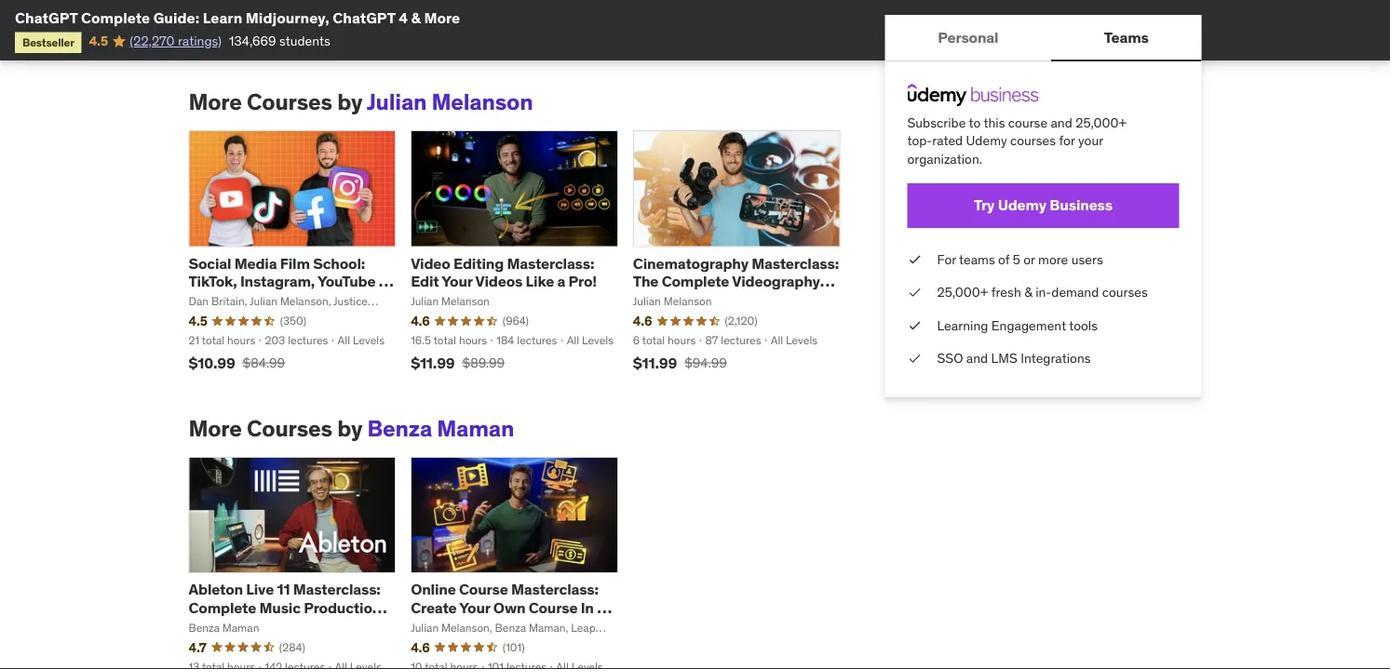 Task type: locate. For each thing, give the bounding box(es) containing it.
0 horizontal spatial 4.5
[[89, 32, 108, 49]]

4 xsmall image from the top
[[907, 350, 922, 368]]

more courses by julian melanson
[[189, 88, 533, 116]]

teams button
[[1051, 15, 1202, 60]]

edit
[[411, 272, 439, 291]]

964 reviews element
[[503, 314, 529, 329]]

1 horizontal spatial all levels
[[567, 334, 614, 348]]

1 horizontal spatial chatgpt
[[333, 8, 395, 27]]

3 levels from the left
[[786, 334, 818, 348]]

0 horizontal spatial and
[[966, 350, 988, 367]]

0 horizontal spatial $11.99
[[411, 354, 455, 373]]

subscribe to this course and 25,000+ top‑rated udemy courses for your organization.
[[907, 114, 1127, 167]]

4.6 up '6'
[[633, 313, 652, 330]]

3 lectures from the left
[[721, 334, 761, 348]]

1 horizontal spatial maman
[[437, 415, 514, 443]]

for
[[937, 251, 956, 267]]

4.5
[[89, 32, 108, 49], [189, 313, 207, 330]]

lms
[[991, 350, 1018, 367]]

all down 'justice'
[[338, 334, 350, 348]]

203 lectures
[[265, 334, 328, 348]]

& right 4
[[411, 8, 421, 27]]

learning inside julian melanson, benza maman, leap year learning
[[435, 637, 479, 652]]

1 horizontal spatial courses
[[1102, 284, 1148, 301]]

2 horizontal spatial levels
[[786, 334, 818, 348]]

25,000+
[[1076, 114, 1127, 131], [937, 284, 988, 301]]

for teams of 5 or more users
[[937, 251, 1103, 267]]

hours up '$89.99'
[[459, 334, 487, 348]]

0 vertical spatial melanson,
[[280, 295, 331, 309]]

subscribe
[[907, 114, 966, 131]]

levels left '6'
[[582, 334, 614, 348]]

1 vertical spatial more
[[189, 88, 242, 116]]

benza inside julian melanson, benza maman, leap year learning
[[495, 622, 526, 636]]

udemy
[[966, 132, 1007, 149], [998, 196, 1047, 215]]

levels for social media film school: tiktok, instagram, youtube & ai
[[353, 334, 385, 348]]

course right online
[[459, 581, 508, 600]]

0 horizontal spatial all
[[338, 334, 350, 348]]

maman down '$89.99'
[[437, 415, 514, 443]]

4.6 for melanson
[[411, 313, 430, 330]]

1 vertical spatial by
[[337, 415, 362, 443]]

1 hours from the left
[[227, 334, 255, 348]]

2 $11.99 from the left
[[633, 354, 677, 373]]

melanson, up (350) at the top left of the page
[[280, 295, 331, 309]]

xsmall image for sso
[[907, 350, 922, 368]]

3 hours from the left
[[668, 334, 696, 348]]

2 horizontal spatial hours
[[668, 334, 696, 348]]

all
[[338, 334, 350, 348], [567, 334, 579, 348], [771, 334, 783, 348]]

1 vertical spatial maman
[[222, 622, 259, 636]]

julian down the
[[633, 295, 661, 309]]

3 all from the left
[[771, 334, 783, 348]]

2 by from the top
[[337, 415, 362, 443]]

melanson, down create
[[441, 622, 492, 636]]

julian inside julian melanson, benza maman, leap year learning
[[411, 622, 439, 636]]

0 horizontal spatial hours
[[227, 334, 255, 348]]

0 horizontal spatial guide
[[189, 616, 229, 635]]

1 vertical spatial complete
[[662, 272, 729, 291]]

1 horizontal spatial 25,000+
[[1076, 114, 1127, 131]]

25,000+ up your
[[1076, 114, 1127, 131]]

0 vertical spatial guide
[[633, 290, 674, 309]]

udemy down this
[[966, 132, 1007, 149]]

& inside social media film school: tiktok, instagram, youtube & ai
[[379, 272, 388, 291]]

2 lectures from the left
[[517, 334, 557, 348]]

more right 4
[[424, 8, 460, 27]]

1 $11.99 from the left
[[411, 354, 455, 373]]

0 vertical spatial by
[[337, 88, 362, 116]]

$11.99 for cinematography masterclass: the complete videography guide
[[633, 354, 677, 373]]

1 vertical spatial learning
[[435, 637, 479, 652]]

2 horizontal spatial benza
[[495, 622, 526, 636]]

$10.99
[[189, 354, 235, 373]]

$11.99 down the 16.5
[[411, 354, 455, 373]]

4.7
[[189, 639, 207, 656]]

1 vertical spatial melanson,
[[441, 622, 492, 636]]

xsmall image for 25,000+
[[907, 283, 922, 302]]

course
[[459, 581, 508, 600], [529, 599, 578, 618]]

0 horizontal spatial courses
[[1010, 132, 1056, 149]]

more for more courses by julian melanson
[[189, 88, 242, 116]]

chatgpt
[[15, 8, 78, 27], [333, 8, 395, 27]]

more courses by benza maman
[[189, 415, 514, 443]]

online course masterclass: create your own course in 30 days
[[411, 581, 615, 635]]

more down show
[[189, 88, 242, 116]]

1 horizontal spatial hours
[[459, 334, 487, 348]]

4.6 down days
[[411, 639, 430, 656]]

0 horizontal spatial course
[[459, 581, 508, 600]]

total right the 16.5
[[434, 334, 456, 348]]

all levels for social media film school: tiktok, instagram, youtube & ai
[[338, 334, 385, 348]]

julian down 4
[[367, 88, 427, 116]]

0 horizontal spatial chatgpt
[[15, 8, 78, 27]]

6 total hours
[[633, 334, 696, 348]]

benza up the (101) on the left of the page
[[495, 622, 526, 636]]

11
[[277, 581, 290, 600]]

your inside 'video editing masterclass: edit your videos like a pro! julian melanson'
[[442, 272, 473, 291]]

1 horizontal spatial and
[[1051, 114, 1073, 131]]

1 all from the left
[[338, 334, 350, 348]]

julian inside 'video editing masterclass: edit your videos like a pro! julian melanson'
[[411, 295, 439, 309]]

guide up 4.7
[[189, 616, 229, 635]]

lectures down 2120 reviews element
[[721, 334, 761, 348]]

ai
[[189, 290, 203, 309]]

dan britain, julian melanson, justice shepard
[[189, 295, 368, 325]]

guide inside "cinematography masterclass: the complete videography guide"
[[633, 290, 674, 309]]

0 horizontal spatial levels
[[353, 334, 385, 348]]

1 horizontal spatial 4.5
[[189, 313, 207, 330]]

1 all levels from the left
[[338, 334, 385, 348]]

& right youtube
[[379, 272, 388, 291]]

4.5 right bestseller in the left top of the page
[[89, 32, 108, 49]]

courses down 134,669 students
[[247, 88, 332, 116]]

1 horizontal spatial $11.99
[[633, 354, 677, 373]]

$11.99
[[411, 354, 455, 373], [633, 354, 677, 373]]

show all reviews button
[[189, 22, 313, 59]]

0 horizontal spatial &
[[379, 272, 388, 291]]

3 total from the left
[[642, 334, 665, 348]]

284 reviews element
[[279, 640, 305, 656]]

levels
[[353, 334, 385, 348], [582, 334, 614, 348], [786, 334, 818, 348]]

0 horizontal spatial benza
[[189, 622, 220, 636]]

all for cinematography masterclass: the complete videography guide
[[771, 334, 783, 348]]

4.6 up the 16.5
[[411, 313, 430, 330]]

0 vertical spatial and
[[1051, 114, 1073, 131]]

masterclass: inside 'video editing masterclass: edit your videos like a pro! julian melanson'
[[507, 254, 594, 273]]

cinematography masterclass: the complete videography guide
[[633, 254, 839, 309]]

total
[[202, 334, 225, 348], [434, 334, 456, 348], [642, 334, 665, 348]]

0 horizontal spatial total
[[202, 334, 225, 348]]

complete up benza maman
[[189, 599, 256, 618]]

lectures down 350 reviews element
[[288, 334, 328, 348]]

(284)
[[279, 641, 305, 655]]

courses right demand
[[1102, 284, 1148, 301]]

guide
[[633, 290, 674, 309], [189, 616, 229, 635]]

1 horizontal spatial complete
[[189, 599, 256, 618]]

melanson
[[431, 88, 533, 116], [441, 295, 490, 309], [664, 295, 712, 309]]

1 vertical spatial your
[[459, 599, 490, 618]]

year
[[411, 637, 433, 652]]

1 horizontal spatial all
[[567, 334, 579, 348]]

more down $10.99
[[189, 415, 242, 443]]

engagement
[[991, 317, 1066, 334]]

2 horizontal spatial total
[[642, 334, 665, 348]]

complete
[[81, 8, 150, 27], [662, 272, 729, 291], [189, 599, 256, 618]]

reviews
[[254, 32, 301, 49]]

2 horizontal spatial all
[[771, 334, 783, 348]]

levels down videography
[[786, 334, 818, 348]]

julian down edit
[[411, 295, 439, 309]]

0 horizontal spatial maman
[[222, 622, 259, 636]]

4.6
[[411, 313, 430, 330], [633, 313, 652, 330], [411, 639, 430, 656]]

school:
[[313, 254, 365, 273]]

ableton live 11 masterclass: complete music production guide
[[189, 581, 381, 635]]

1 levels from the left
[[353, 334, 385, 348]]

business
[[1050, 196, 1113, 215]]

melanson,
[[280, 295, 331, 309], [441, 622, 492, 636]]

your for course
[[459, 599, 490, 618]]

1 horizontal spatial guide
[[633, 290, 674, 309]]

video editing masterclass: edit your videos like a pro! julian melanson
[[411, 254, 597, 309]]

integrations
[[1021, 350, 1091, 367]]

0 vertical spatial courses
[[247, 88, 332, 116]]

0 horizontal spatial lectures
[[288, 334, 328, 348]]

0 vertical spatial 25,000+
[[1076, 114, 1127, 131]]

1 xsmall image from the top
[[907, 250, 922, 269]]

2 vertical spatial more
[[189, 415, 242, 443]]

tab list
[[885, 15, 1202, 61]]

1 vertical spatial courses
[[247, 415, 332, 443]]

0 vertical spatial 4.5
[[89, 32, 108, 49]]

benza maman
[[189, 622, 259, 636]]

& for 4
[[411, 8, 421, 27]]

2 vertical spatial complete
[[189, 599, 256, 618]]

and inside subscribe to this course and 25,000+ top‑rated udemy courses for your organization.
[[1051, 114, 1073, 131]]

your
[[442, 272, 473, 291], [459, 599, 490, 618]]

2 xsmall image from the top
[[907, 283, 922, 302]]

course up maman,
[[529, 599, 578, 618]]

top‑rated
[[907, 132, 963, 149]]

1 courses from the top
[[247, 88, 332, 116]]

complete up julian melanson
[[662, 272, 729, 291]]

lectures for guide
[[721, 334, 761, 348]]

udemy right try
[[998, 196, 1047, 215]]

1 horizontal spatial &
[[411, 8, 421, 27]]

show
[[201, 32, 235, 49]]

0 vertical spatial your
[[442, 272, 473, 291]]

social
[[189, 254, 231, 273]]

1 horizontal spatial levels
[[582, 334, 614, 348]]

1 vertical spatial 25,000+
[[937, 284, 988, 301]]

justice
[[333, 295, 368, 309]]

maman down live
[[222, 622, 259, 636]]

your inside online course masterclass: create your own course in 30 days
[[459, 599, 490, 618]]

2 courses from the top
[[247, 415, 332, 443]]

1 lectures from the left
[[288, 334, 328, 348]]

1 horizontal spatial total
[[434, 334, 456, 348]]

2 levels from the left
[[582, 334, 614, 348]]

& left in-
[[1024, 284, 1032, 301]]

25,000+ fresh & in-demand courses
[[937, 284, 1148, 301]]

all levels
[[338, 334, 385, 348], [567, 334, 614, 348], [771, 334, 818, 348]]

1 horizontal spatial lectures
[[517, 334, 557, 348]]

maman
[[437, 415, 514, 443], [222, 622, 259, 636]]

3 xsmall image from the top
[[907, 317, 922, 335]]

users
[[1071, 251, 1103, 267]]

2 horizontal spatial lectures
[[721, 334, 761, 348]]

by
[[337, 88, 362, 116], [337, 415, 362, 443]]

julian down instagram,
[[250, 295, 277, 309]]

all levels down 'justice'
[[338, 334, 385, 348]]

your for editing
[[442, 272, 473, 291]]

hours up the $10.99 $84.99
[[227, 334, 255, 348]]

all right 184 lectures
[[567, 334, 579, 348]]

by for benza
[[337, 415, 362, 443]]

learning
[[937, 317, 988, 334], [435, 637, 479, 652]]

all for social media film school: tiktok, instagram, youtube & ai
[[338, 334, 350, 348]]

all right 87 lectures
[[771, 334, 783, 348]]

3 all levels from the left
[[771, 334, 818, 348]]

complete up (22,270
[[81, 8, 150, 27]]

lectures down 964 reviews element
[[517, 334, 557, 348]]

fresh
[[991, 284, 1021, 301]]

2 horizontal spatial complete
[[662, 272, 729, 291]]

learning down days
[[435, 637, 479, 652]]

1 vertical spatial 4.5
[[189, 313, 207, 330]]

134,669 students
[[229, 32, 330, 49]]

4.5 for (22,270 ratings)
[[89, 32, 108, 49]]

134,669
[[229, 32, 276, 49]]

benza up 4.7
[[189, 622, 220, 636]]

masterclass:
[[507, 254, 594, 273], [752, 254, 839, 273], [293, 581, 381, 600], [511, 581, 599, 600]]

benza down $11.99 $89.99
[[367, 415, 432, 443]]

0 vertical spatial learning
[[937, 317, 988, 334]]

xsmall image for for
[[907, 250, 922, 269]]

lectures
[[288, 334, 328, 348], [517, 334, 557, 348], [721, 334, 761, 348]]

hours up $11.99 $94.99
[[668, 334, 696, 348]]

0 vertical spatial complete
[[81, 8, 150, 27]]

your right edit
[[442, 272, 473, 291]]

guide up 6 total hours
[[633, 290, 674, 309]]

0 horizontal spatial learning
[[435, 637, 479, 652]]

4.5 for (350)
[[189, 313, 207, 330]]

benza
[[367, 415, 432, 443], [189, 622, 220, 636], [495, 622, 526, 636]]

(101)
[[503, 641, 525, 655]]

1 total from the left
[[202, 334, 225, 348]]

1 by from the top
[[337, 88, 362, 116]]

2 horizontal spatial all levels
[[771, 334, 818, 348]]

1 vertical spatial guide
[[189, 616, 229, 635]]

personal button
[[885, 15, 1051, 60]]

levels down 'justice'
[[353, 334, 385, 348]]

0 vertical spatial courses
[[1010, 132, 1056, 149]]

2 hours from the left
[[459, 334, 487, 348]]

1 horizontal spatial melanson,
[[441, 622, 492, 636]]

2120 reviews element
[[725, 314, 758, 329]]

courses down the $84.99
[[247, 415, 332, 443]]

0 horizontal spatial melanson,
[[280, 295, 331, 309]]

tab list containing personal
[[885, 15, 1202, 61]]

and up the for
[[1051, 114, 1073, 131]]

0 vertical spatial udemy
[[966, 132, 1007, 149]]

courses down course
[[1010, 132, 1056, 149]]

udemy business image
[[907, 84, 1039, 106]]

and right sso
[[966, 350, 988, 367]]

create
[[411, 599, 457, 618]]

your left own
[[459, 599, 490, 618]]

2 total from the left
[[434, 334, 456, 348]]

all levels left '6'
[[567, 334, 614, 348]]

25,000+ inside subscribe to this course and 25,000+ top‑rated udemy courses for your organization.
[[1076, 114, 1127, 131]]

all levels right 87 lectures
[[771, 334, 818, 348]]

2 all levels from the left
[[567, 334, 614, 348]]

learning up sso
[[937, 317, 988, 334]]

21
[[189, 334, 199, 348]]

0 horizontal spatial all levels
[[338, 334, 385, 348]]

xsmall image
[[907, 250, 922, 269], [907, 283, 922, 302], [907, 317, 922, 335], [907, 350, 922, 368]]

chatgpt complete guide: learn midjourney, chatgpt 4 & more
[[15, 8, 460, 27]]

chatgpt left 4
[[333, 8, 395, 27]]

masterclass: inside ableton live 11 masterclass: complete music production guide
[[293, 581, 381, 600]]

julian up year
[[411, 622, 439, 636]]

melanson, inside 'dan britain, julian melanson, justice shepard'
[[280, 295, 331, 309]]

5
[[1013, 251, 1020, 267]]

21 total hours
[[189, 334, 255, 348]]

midjourney,
[[246, 8, 329, 27]]

25,000+ down teams at the top right of page
[[937, 284, 988, 301]]

more
[[1038, 251, 1068, 267]]

teams
[[1104, 27, 1149, 46]]

4.5 down dan
[[189, 313, 207, 330]]

chatgpt up bestseller in the left top of the page
[[15, 8, 78, 27]]

this
[[984, 114, 1005, 131]]

total right '6'
[[642, 334, 665, 348]]

$11.99 down 6 total hours
[[633, 354, 677, 373]]

students
[[279, 32, 330, 49]]

instagram,
[[240, 272, 315, 291]]

total right the 21 at left
[[202, 334, 225, 348]]



Task type: describe. For each thing, give the bounding box(es) containing it.
1 vertical spatial and
[[966, 350, 988, 367]]

4.6 for maman
[[411, 639, 430, 656]]

days
[[411, 616, 445, 635]]

0 vertical spatial maman
[[437, 415, 514, 443]]

203
[[265, 334, 285, 348]]

$94.99
[[685, 355, 727, 372]]

30
[[597, 599, 615, 618]]

$89.99
[[462, 355, 505, 372]]

melanson, inside julian melanson, benza maman, leap year learning
[[441, 622, 492, 636]]

youtube
[[317, 272, 376, 291]]

16.5 total hours
[[411, 334, 487, 348]]

media
[[234, 254, 277, 273]]

editing
[[453, 254, 504, 273]]

own
[[493, 599, 525, 618]]

to
[[969, 114, 981, 131]]

lectures for instagram,
[[288, 334, 328, 348]]

course
[[1008, 114, 1048, 131]]

6
[[633, 334, 640, 348]]

$11.99 for video editing masterclass: edit your videos like a pro!
[[411, 354, 455, 373]]

cinematography
[[633, 254, 748, 273]]

1 horizontal spatial benza
[[367, 415, 432, 443]]

complete inside "cinematography masterclass: the complete videography guide"
[[662, 272, 729, 291]]

(22,270 ratings)
[[130, 32, 222, 49]]

sso and lms integrations
[[937, 350, 1091, 367]]

guide:
[[153, 8, 199, 27]]

more for more courses by benza maman
[[189, 415, 242, 443]]

0 horizontal spatial complete
[[81, 8, 150, 27]]

julian inside 'dan britain, julian melanson, justice shepard'
[[250, 295, 277, 309]]

personal
[[938, 27, 999, 46]]

the
[[633, 272, 659, 291]]

complete inside ableton live 11 masterclass: complete music production guide
[[189, 599, 256, 618]]

hours for video editing masterclass: edit your videos like a pro!
[[459, 334, 487, 348]]

1 chatgpt from the left
[[15, 8, 78, 27]]

teams
[[959, 251, 995, 267]]

julian melanson, benza maman, leap year learning
[[411, 622, 596, 652]]

like
[[526, 272, 554, 291]]

tiktok,
[[189, 272, 237, 291]]

0 vertical spatial more
[[424, 8, 460, 27]]

video editing masterclass: edit your videos like a pro! link
[[411, 254, 597, 291]]

4
[[399, 8, 408, 27]]

2 chatgpt from the left
[[333, 8, 395, 27]]

courses for benza maman
[[247, 415, 332, 443]]

total for social media film school: tiktok, instagram, youtube & ai
[[202, 334, 225, 348]]

melanson inside 'video editing masterclass: edit your videos like a pro! julian melanson'
[[441, 295, 490, 309]]

julian melanson link
[[367, 88, 533, 116]]

hours for cinematography masterclass: the complete videography guide
[[668, 334, 696, 348]]

& for youtube
[[379, 272, 388, 291]]

101 reviews element
[[503, 640, 525, 656]]

1 vertical spatial udemy
[[998, 196, 1047, 215]]

videos
[[475, 272, 523, 291]]

pro!
[[569, 272, 597, 291]]

or
[[1023, 251, 1035, 267]]

online
[[411, 581, 456, 600]]

learn
[[203, 8, 242, 27]]

sso
[[937, 350, 963, 367]]

dan
[[189, 295, 209, 309]]

online course masterclass: create your own course in 30 days link
[[411, 581, 615, 635]]

maman,
[[529, 622, 568, 636]]

your
[[1078, 132, 1103, 149]]

film
[[280, 254, 310, 273]]

$10.99 $84.99
[[189, 354, 285, 373]]

1 horizontal spatial course
[[529, 599, 578, 618]]

ableton live 11 masterclass: complete music production guide link
[[189, 581, 387, 635]]

all levels for cinematography masterclass: the complete videography guide
[[771, 334, 818, 348]]

masterclass: inside "cinematography masterclass: the complete videography guide"
[[752, 254, 839, 273]]

by for julian
[[337, 88, 362, 116]]

benza maman link
[[367, 415, 514, 443]]

guide inside ableton live 11 masterclass: complete music production guide
[[189, 616, 229, 635]]

levels for cinematography masterclass: the complete videography guide
[[786, 334, 818, 348]]

masterclass: inside online course masterclass: create your own course in 30 days
[[511, 581, 599, 600]]

xsmall image for learning
[[907, 317, 922, 335]]

of
[[998, 251, 1010, 267]]

try
[[974, 196, 995, 215]]

courses inside subscribe to this course and 25,000+ top‑rated udemy courses for your organization.
[[1010, 132, 1056, 149]]

in-
[[1036, 284, 1052, 301]]

$11.99 $89.99
[[411, 354, 505, 373]]

show all reviews
[[201, 32, 301, 49]]

(964)
[[503, 314, 529, 329]]

184 lectures
[[497, 334, 557, 348]]

ableton
[[189, 581, 243, 600]]

production
[[304, 599, 381, 618]]

try udemy business
[[974, 196, 1113, 215]]

videography
[[732, 272, 820, 291]]

tools
[[1069, 317, 1098, 334]]

350 reviews element
[[280, 314, 306, 329]]

1 vertical spatial courses
[[1102, 284, 1148, 301]]

87 lectures
[[705, 334, 761, 348]]

social media film school: tiktok, instagram, youtube & ai
[[189, 254, 388, 309]]

1 horizontal spatial learning
[[937, 317, 988, 334]]

courses for julian melanson
[[247, 88, 332, 116]]

music
[[259, 599, 301, 618]]

total for cinematography masterclass: the complete videography guide
[[642, 334, 665, 348]]

all
[[238, 32, 252, 49]]

bestseller
[[22, 35, 74, 49]]

16.5
[[411, 334, 431, 348]]

2 all from the left
[[567, 334, 579, 348]]

cinematography masterclass: the complete videography guide link
[[633, 254, 839, 309]]

social media film school: tiktok, instagram, youtube & ai link
[[189, 254, 394, 309]]

demand
[[1052, 284, 1099, 301]]

udemy inside subscribe to this course and 25,000+ top‑rated udemy courses for your organization.
[[966, 132, 1007, 149]]

for
[[1059, 132, 1075, 149]]

0 horizontal spatial 25,000+
[[937, 284, 988, 301]]

hours for social media film school: tiktok, instagram, youtube & ai
[[227, 334, 255, 348]]

in
[[581, 599, 594, 618]]

live
[[246, 581, 274, 600]]

(22,270
[[130, 32, 175, 49]]

$84.99
[[243, 355, 285, 372]]

2 horizontal spatial &
[[1024, 284, 1032, 301]]

ratings)
[[178, 32, 222, 49]]

total for video editing masterclass: edit your videos like a pro!
[[434, 334, 456, 348]]

shepard
[[189, 310, 231, 325]]

a
[[557, 272, 565, 291]]

184
[[497, 334, 514, 348]]

(350)
[[280, 314, 306, 329]]

(2,120)
[[725, 314, 758, 329]]



Task type: vqa. For each thing, say whether or not it's contained in the screenshot.
xsmall icon related to 25,000+
yes



